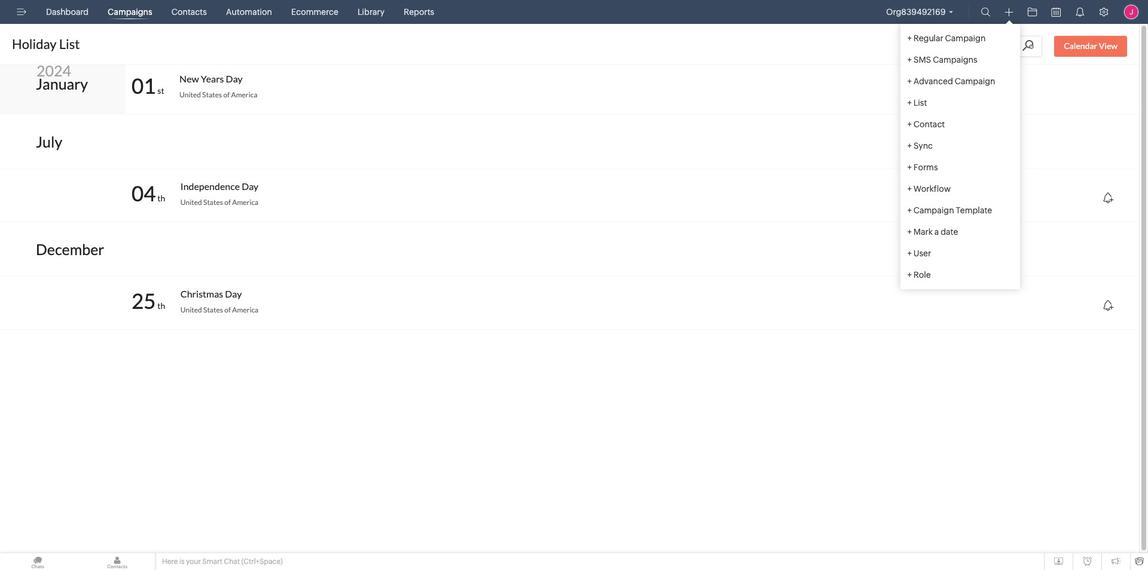 Task type: describe. For each thing, give the bounding box(es) containing it.
2 vertical spatial campaign
[[913, 206, 954, 215]]

date
[[941, 227, 958, 237]]

+ advanced campaign
[[907, 77, 995, 86]]

sms
[[913, 55, 931, 65]]

chats image
[[0, 554, 75, 570]]

+ for + contact
[[907, 120, 912, 129]]

here is your smart chat (ctrl+space)
[[162, 558, 283, 566]]

(ctrl+space)
[[241, 558, 283, 566]]

list
[[913, 98, 927, 108]]

is
[[179, 558, 185, 566]]

+ for + advanced campaign
[[907, 77, 912, 86]]

campaign for + regular campaign
[[945, 33, 986, 43]]

mark
[[913, 227, 933, 237]]

role
[[913, 270, 931, 280]]

+ workflow
[[907, 184, 951, 194]]

advanced
[[913, 77, 953, 86]]

contacts image
[[80, 554, 155, 570]]

+ contact
[[907, 120, 945, 129]]

configure settings image
[[1099, 7, 1109, 17]]

dashboard link
[[41, 0, 93, 24]]

folder image
[[1028, 7, 1037, 17]]

a
[[934, 227, 939, 237]]

automation
[[226, 7, 272, 17]]

+ for + role
[[907, 270, 912, 280]]

contact
[[913, 120, 945, 129]]

campaigns inside campaigns link
[[108, 7, 152, 17]]

+ sync
[[907, 141, 933, 151]]

calendar image
[[1052, 7, 1061, 17]]

forms
[[913, 163, 938, 172]]



Task type: vqa. For each thing, say whether or not it's contained in the screenshot.
Available
no



Task type: locate. For each thing, give the bounding box(es) containing it.
template
[[956, 206, 992, 215]]

+
[[907, 33, 912, 43], [907, 55, 912, 65], [907, 77, 912, 86], [907, 98, 912, 108], [907, 120, 912, 129], [907, 141, 912, 151], [907, 163, 912, 172], [907, 184, 912, 194], [907, 206, 912, 215], [907, 227, 912, 237], [907, 249, 912, 258], [907, 270, 912, 280]]

11 + from the top
[[907, 249, 912, 258]]

your
[[186, 558, 201, 566]]

+ left forms
[[907, 163, 912, 172]]

campaign for + advanced campaign
[[955, 77, 995, 86]]

2 + from the top
[[907, 55, 912, 65]]

+ for + forms
[[907, 163, 912, 172]]

user
[[913, 249, 931, 258]]

+ role
[[907, 270, 931, 280]]

smart
[[202, 558, 222, 566]]

4 + from the top
[[907, 98, 912, 108]]

contacts
[[171, 7, 207, 17]]

+ left list in the right top of the page
[[907, 98, 912, 108]]

10 + from the top
[[907, 227, 912, 237]]

quick actions image
[[1005, 8, 1013, 17]]

workflow
[[913, 184, 951, 194]]

campaigns
[[108, 7, 152, 17], [933, 55, 977, 65]]

7 + from the top
[[907, 163, 912, 172]]

contacts link
[[167, 0, 212, 24]]

9 + from the top
[[907, 206, 912, 215]]

automation link
[[221, 0, 277, 24]]

+ left role
[[907, 270, 912, 280]]

org839492169
[[886, 7, 946, 17]]

+ left mark at the right top of the page
[[907, 227, 912, 237]]

0 vertical spatial campaigns
[[108, 7, 152, 17]]

+ left sms
[[907, 55, 912, 65]]

regular
[[913, 33, 943, 43]]

+ for + list
[[907, 98, 912, 108]]

+ user
[[907, 249, 931, 258]]

here
[[162, 558, 178, 566]]

+ down + workflow
[[907, 206, 912, 215]]

1 vertical spatial campaign
[[955, 77, 995, 86]]

+ for + workflow
[[907, 184, 912, 194]]

6 + from the top
[[907, 141, 912, 151]]

+ for + mark a date
[[907, 227, 912, 237]]

library
[[358, 7, 385, 17]]

+ for + sms campaigns
[[907, 55, 912, 65]]

1 horizontal spatial campaigns
[[933, 55, 977, 65]]

campaigns left the contacts link at top left
[[108, 7, 152, 17]]

+ for + regular campaign
[[907, 33, 912, 43]]

reports link
[[399, 0, 439, 24]]

+ regular campaign
[[907, 33, 986, 43]]

+ left workflow
[[907, 184, 912, 194]]

+ list
[[907, 98, 927, 108]]

+ left the "regular"
[[907, 33, 912, 43]]

+ mark a date
[[907, 227, 958, 237]]

campaign down + sms campaigns
[[955, 77, 995, 86]]

+ left user
[[907, 249, 912, 258]]

8 + from the top
[[907, 184, 912, 194]]

+ left sync
[[907, 141, 912, 151]]

1 + from the top
[[907, 33, 912, 43]]

3 + from the top
[[907, 77, 912, 86]]

5 + from the top
[[907, 120, 912, 129]]

library link
[[353, 0, 389, 24]]

+ sms campaigns
[[907, 55, 977, 65]]

+ for + campaign template
[[907, 206, 912, 215]]

campaign
[[945, 33, 986, 43], [955, 77, 995, 86], [913, 206, 954, 215]]

+ campaign template
[[907, 206, 992, 215]]

ecommerce link
[[286, 0, 343, 24]]

search image
[[981, 7, 991, 17]]

+ for + sync
[[907, 141, 912, 151]]

1 vertical spatial campaigns
[[933, 55, 977, 65]]

+ left contact
[[907, 120, 912, 129]]

notifications image
[[1075, 7, 1085, 17]]

campaign up + mark a date
[[913, 206, 954, 215]]

campaigns link
[[103, 0, 157, 24]]

+ forms
[[907, 163, 938, 172]]

reports
[[404, 7, 434, 17]]

0 vertical spatial campaign
[[945, 33, 986, 43]]

0 horizontal spatial campaigns
[[108, 7, 152, 17]]

campaigns up + advanced campaign
[[933, 55, 977, 65]]

dashboard
[[46, 7, 89, 17]]

sync
[[913, 141, 933, 151]]

campaign up + sms campaigns
[[945, 33, 986, 43]]

ecommerce
[[291, 7, 338, 17]]

chat
[[224, 558, 240, 566]]

12 + from the top
[[907, 270, 912, 280]]

+ up + list
[[907, 77, 912, 86]]

+ for + user
[[907, 249, 912, 258]]



